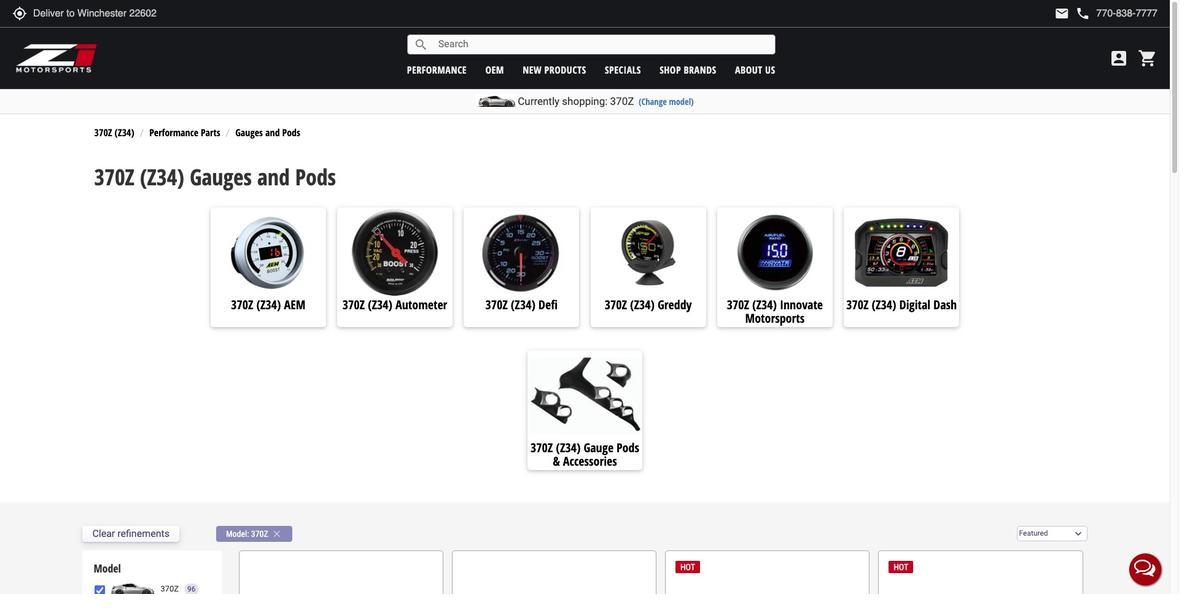 Task type: locate. For each thing, give the bounding box(es) containing it.
oem link
[[486, 63, 504, 76]]

mail link
[[1055, 6, 1070, 21]]

shopping_cart link
[[1136, 49, 1158, 68]]

motorsports
[[746, 310, 805, 327]]

370z (z34) digital dash
[[847, 297, 957, 313]]

370z for 370z (z34) gauge pods & accessories
[[531, 440, 553, 457]]

pods inside 370z (z34) gauge pods & accessories
[[617, 440, 640, 457]]

370z (z34) defi link
[[464, 297, 580, 315]]

about us link
[[736, 63, 776, 76]]

specials
[[605, 63, 641, 76]]

(z34) left greddy
[[630, 297, 655, 313]]

account_box link
[[1107, 49, 1132, 68]]

and
[[265, 126, 280, 140], [257, 162, 290, 192]]

search
[[414, 37, 429, 52]]

(z34) inside 370z (z34) digital dash link
[[872, 297, 897, 313]]

(z34) left "autometer"
[[368, 297, 393, 313]]

(z34) inside 370z (z34) gauge pods & accessories
[[556, 440, 581, 457]]

(z34)
[[115, 126, 134, 140], [140, 162, 184, 192], [256, 297, 281, 313], [368, 297, 393, 313], [511, 297, 536, 313], [630, 297, 655, 313], [753, 297, 777, 313], [872, 297, 897, 313], [556, 440, 581, 457]]

(z34) inside 370z (z34) innovate motorsports
[[753, 297, 777, 313]]

370z (z34) link
[[94, 126, 134, 140]]

(z34) for 370z (z34)
[[115, 126, 134, 140]]

new products
[[523, 63, 587, 76]]

gauges right parts at the left top
[[235, 126, 263, 140]]

performance link
[[407, 63, 467, 76]]

about
[[736, 63, 763, 76]]

model: 370z close
[[226, 529, 283, 540]]

(z34) left aem
[[256, 297, 281, 313]]

370z inside 370z (z34) gauge pods & accessories
[[531, 440, 553, 457]]

autometer
[[396, 297, 448, 313]]

about us
[[736, 63, 776, 76]]

brands
[[684, 63, 717, 76]]

clear refinements button
[[83, 526, 179, 542]]

(z34) left innovate
[[753, 297, 777, 313]]

1 vertical spatial pods
[[295, 162, 336, 192]]

phone
[[1076, 6, 1091, 21]]

gauges
[[235, 126, 263, 140], [190, 162, 252, 192]]

us
[[766, 63, 776, 76]]

nissan 370z z34 2009 2010 2011 2012 2013 2014 2015 2016 2017 2018 2019 3.7l vq37vhr vhr nismo z1 motorsports image
[[108, 582, 158, 595]]

pods
[[282, 126, 300, 140], [295, 162, 336, 192], [617, 440, 640, 457]]

specials link
[[605, 63, 641, 76]]

(z34) for 370z (z34) aem
[[256, 297, 281, 313]]

(z34) inside 370z (z34) aem 'link'
[[256, 297, 281, 313]]

370z for 370z (z34) defi
[[486, 297, 508, 313]]

370z for 370z (z34) greddy
[[605, 297, 627, 313]]

370z for 370z (z34) gauges and pods
[[94, 162, 135, 192]]

370z (z34) innovate motorsports
[[727, 297, 823, 327]]

phone link
[[1076, 6, 1158, 21]]

gauge
[[584, 440, 614, 457]]

(z34) inside 370z (z34) defi link
[[511, 297, 536, 313]]

(z34) for 370z (z34) innovate motorsports
[[753, 297, 777, 313]]

(z34) left performance
[[115, 126, 134, 140]]

currently shopping: 370z (change model)
[[518, 95, 694, 108]]

refinements
[[118, 529, 170, 540]]

(z34) for 370z (z34) autometer
[[368, 297, 393, 313]]

model:
[[226, 530, 249, 539]]

0 vertical spatial and
[[265, 126, 280, 140]]

performance
[[149, 126, 198, 140]]

greddy
[[658, 297, 692, 313]]

(change
[[639, 96, 667, 108]]

370z
[[610, 95, 634, 108], [94, 126, 112, 140], [94, 162, 135, 192], [231, 297, 253, 313], [343, 297, 365, 313], [486, 297, 508, 313], [605, 297, 627, 313], [727, 297, 750, 313], [847, 297, 869, 313], [531, 440, 553, 457], [251, 530, 268, 539], [161, 585, 179, 594]]

mail
[[1055, 6, 1070, 21]]

None checkbox
[[95, 586, 105, 595]]

gauges down parts at the left top
[[190, 162, 252, 192]]

(z34) inside "370z (z34) greddy" link
[[630, 297, 655, 313]]

aem
[[284, 297, 306, 313]]

(z34) down performance
[[140, 162, 184, 192]]

370z (z34) defi
[[486, 297, 558, 313]]

(change model) link
[[639, 96, 694, 108]]

(z34) left the digital
[[872, 297, 897, 313]]

(z34) for 370z (z34) defi
[[511, 297, 536, 313]]

370z for 370z (z34)
[[94, 126, 112, 140]]

shop brands
[[660, 63, 717, 76]]

2 vertical spatial pods
[[617, 440, 640, 457]]

370z inside 370z (z34) innovate motorsports
[[727, 297, 750, 313]]

370z (z34) greddy link
[[591, 297, 706, 315]]

shop brands link
[[660, 63, 717, 76]]

(z34) inside 370z (z34) autometer link
[[368, 297, 393, 313]]

performance parts link
[[149, 126, 220, 140]]

370z (z34) digital dash link
[[844, 297, 960, 315]]

370z (z34) gauge pods & accessories
[[531, 440, 640, 470]]

(z34) left defi
[[511, 297, 536, 313]]

shop
[[660, 63, 681, 76]]

370z (z34) aem link
[[211, 297, 326, 315]]

370z (z34)
[[94, 126, 134, 140]]

(z34) left gauge
[[556, 440, 581, 457]]



Task type: vqa. For each thing, say whether or not it's contained in the screenshot.
370Z (Z34) Digital Dash's the 370z
yes



Task type: describe. For each thing, give the bounding box(es) containing it.
96
[[187, 585, 196, 594]]

(z34) for 370z (z34) gauge pods & accessories
[[556, 440, 581, 457]]

accessories
[[563, 454, 617, 470]]

370z inside model: 370z close
[[251, 530, 268, 539]]

new
[[523, 63, 542, 76]]

account_box
[[1110, 49, 1129, 68]]

clear
[[92, 529, 115, 540]]

370z (z34) aem
[[231, 297, 306, 313]]

370z (z34) autometer link
[[337, 297, 453, 315]]

shopping_cart
[[1139, 49, 1158, 68]]

0 vertical spatial pods
[[282, 126, 300, 140]]

370z for 370z (z34) aem
[[231, 297, 253, 313]]

370z (z34) innovate motorsports link
[[718, 297, 833, 327]]

innovate
[[780, 297, 823, 313]]

370z (z34) gauge pods & accessories link
[[528, 440, 643, 470]]

close
[[271, 529, 283, 540]]

digital
[[900, 297, 931, 313]]

model
[[94, 562, 121, 577]]

370z for 370z (z34) innovate motorsports
[[727, 297, 750, 313]]

(z34) for 370z (z34) digital dash
[[872, 297, 897, 313]]

370z (z34) greddy
[[605, 297, 692, 313]]

370z for 370z (z34) digital dash
[[847, 297, 869, 313]]

(z34) for 370z (z34) greddy
[[630, 297, 655, 313]]

clear refinements
[[92, 529, 170, 540]]

0 vertical spatial gauges
[[235, 126, 263, 140]]

defi
[[539, 297, 558, 313]]

my_location
[[12, 6, 27, 21]]

model)
[[669, 96, 694, 108]]

performance parts
[[149, 126, 220, 140]]

370z (z34) autometer
[[343, 297, 448, 313]]

(z34) for 370z (z34) gauges and pods
[[140, 162, 184, 192]]

performance
[[407, 63, 467, 76]]

dash
[[934, 297, 957, 313]]

products
[[545, 63, 587, 76]]

370z for 370z (z34) autometer
[[343, 297, 365, 313]]

z1 motorsports logo image
[[15, 43, 98, 74]]

Search search field
[[429, 35, 775, 54]]

currently
[[518, 95, 560, 108]]

1 vertical spatial gauges
[[190, 162, 252, 192]]

parts
[[201, 126, 220, 140]]

&
[[553, 454, 560, 470]]

gauges and pods link
[[235, 126, 300, 140]]

mail phone
[[1055, 6, 1091, 21]]

370z (z34) gauges and pods
[[94, 162, 336, 192]]

new products link
[[523, 63, 587, 76]]

gauges and pods
[[235, 126, 300, 140]]

shopping:
[[562, 95, 608, 108]]

1 vertical spatial and
[[257, 162, 290, 192]]

oem
[[486, 63, 504, 76]]



